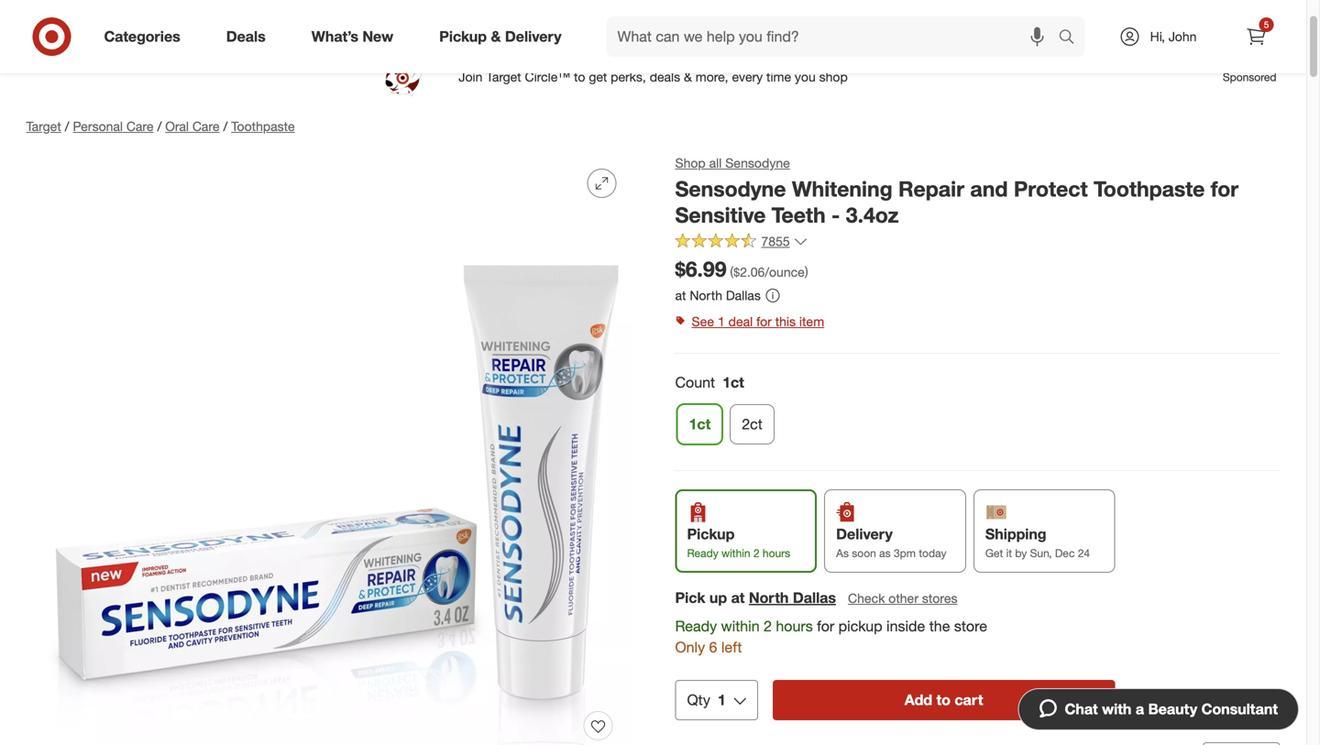 Task type: vqa. For each thing, say whether or not it's contained in the screenshot.
$6.99 ( $2.06 /ounce )
yes



Task type: locate. For each thing, give the bounding box(es) containing it.
What can we help you find? suggestions appear below search field
[[607, 17, 1063, 57]]

1 horizontal spatial at
[[731, 589, 745, 607]]

0 vertical spatial dallas
[[726, 287, 761, 303]]

2 up the pick up at north dallas
[[754, 546, 760, 560]]

0 horizontal spatial 1ct
[[689, 415, 711, 433]]

at down $6.99
[[675, 287, 686, 303]]

2 1 from the top
[[718, 691, 726, 709]]

pick up at north dallas
[[675, 589, 836, 607]]

1 horizontal spatial north
[[749, 589, 789, 607]]

1 vertical spatial 1
[[718, 691, 726, 709]]

7855
[[761, 233, 790, 249]]

add to cart button
[[773, 680, 1115, 721]]

1 vertical spatial 2
[[764, 618, 772, 636]]

1ct
[[723, 374, 744, 392], [689, 415, 711, 433]]

pickup inside pickup ready within 2 hours
[[687, 525, 735, 543]]

1 horizontal spatial /
[[157, 118, 162, 134]]

qty
[[687, 691, 710, 709]]

at right up
[[731, 589, 745, 607]]

this
[[775, 314, 796, 330]]

toothpaste for protect
[[1094, 176, 1205, 202]]

sensodyne right all
[[725, 155, 790, 171]]

1 horizontal spatial pickup
[[687, 525, 735, 543]]

0 vertical spatial 2
[[754, 546, 760, 560]]

north up see
[[690, 287, 722, 303]]

at
[[675, 287, 686, 303], [731, 589, 745, 607]]

toothpaste inside shop all sensodyne sensodyne whitening repair and protect toothpaste for sensitive teeth - 3.4oz
[[1094, 176, 1205, 202]]

within inside ready within 2 hours for pickup inside the store only 6 left
[[721, 618, 760, 636]]

stores
[[922, 591, 958, 607]]

1 horizontal spatial delivery
[[836, 525, 893, 543]]

ready up 'pick'
[[687, 546, 719, 560]]

delivery
[[505, 28, 562, 45], [836, 525, 893, 543]]

0 vertical spatial ready
[[687, 546, 719, 560]]

sensodyne up sensitive
[[675, 176, 786, 202]]

1 vertical spatial within
[[721, 618, 760, 636]]

pickup left &
[[439, 28, 487, 45]]

pickup up up
[[687, 525, 735, 543]]

1 vertical spatial pickup
[[687, 525, 735, 543]]

0 horizontal spatial /
[[65, 118, 69, 134]]

ready within 2 hours for pickup inside the store only 6 left
[[675, 618, 988, 657]]

north right up
[[749, 589, 789, 607]]

group
[[673, 372, 1280, 452]]

1 vertical spatial 1ct
[[689, 415, 711, 433]]

1 horizontal spatial 2
[[764, 618, 772, 636]]

ready
[[687, 546, 719, 560], [675, 618, 717, 636]]

only
[[675, 639, 705, 657]]

sun,
[[1030, 546, 1052, 560]]

/ left oral
[[157, 118, 162, 134]]

0 vertical spatial delivery
[[505, 28, 562, 45]]

dallas up ready within 2 hours for pickup inside the store only 6 left
[[793, 589, 836, 607]]

1 1 from the top
[[718, 314, 725, 330]]

ready inside pickup ready within 2 hours
[[687, 546, 719, 560]]

hours
[[763, 546, 790, 560], [776, 618, 813, 636]]

1 right qty
[[718, 691, 726, 709]]

dallas down $2.06
[[726, 287, 761, 303]]

1 horizontal spatial toothpaste
[[1094, 176, 1205, 202]]

whitening
[[792, 176, 893, 202]]

all
[[709, 155, 722, 171]]

delivery inside "delivery as soon as 3pm today"
[[836, 525, 893, 543]]

2 vertical spatial for
[[817, 618, 835, 636]]

1 right see
[[718, 314, 725, 330]]

1ct down the "count" in the bottom right of the page
[[689, 415, 711, 433]]

0 horizontal spatial 2
[[754, 546, 760, 560]]

categories
[[104, 28, 180, 45]]

0 vertical spatial toothpaste
[[231, 118, 295, 134]]

2
[[754, 546, 760, 560], [764, 618, 772, 636]]

/ right the oral care link
[[223, 118, 228, 134]]

chat with a beauty consultant
[[1065, 701, 1278, 718]]

to
[[937, 691, 951, 709]]

delivery right &
[[505, 28, 562, 45]]

hours inside ready within 2 hours for pickup inside the store only 6 left
[[776, 618, 813, 636]]

1 vertical spatial north
[[749, 589, 789, 607]]

0 vertical spatial 1
[[718, 314, 725, 330]]

1 vertical spatial hours
[[776, 618, 813, 636]]

0 vertical spatial pickup
[[439, 28, 487, 45]]

0 vertical spatial hours
[[763, 546, 790, 560]]

ready up "only"
[[675, 618, 717, 636]]

hours down the north dallas button
[[776, 618, 813, 636]]

1ct inside 1ct link
[[689, 415, 711, 433]]

chat with a beauty consultant button
[[1018, 689, 1299, 731]]

1
[[718, 314, 725, 330], [718, 691, 726, 709]]

$6.99 ( $2.06 /ounce )
[[675, 256, 808, 282]]

$2.06
[[734, 264, 765, 280]]

1 vertical spatial delivery
[[836, 525, 893, 543]]

1 vertical spatial at
[[731, 589, 745, 607]]

/
[[65, 118, 69, 134], [157, 118, 162, 134], [223, 118, 228, 134]]

toothpaste link
[[231, 118, 295, 134]]

advertisement region
[[11, 55, 1295, 99]]

1 vertical spatial ready
[[675, 618, 717, 636]]

0 horizontal spatial toothpaste
[[231, 118, 295, 134]]

2 horizontal spatial for
[[1211, 176, 1239, 202]]

2 / from the left
[[157, 118, 162, 134]]

check
[[848, 591, 885, 607]]

0 vertical spatial 1ct
[[723, 374, 744, 392]]

cart
[[955, 691, 983, 709]]

within
[[722, 546, 751, 560], [721, 618, 760, 636]]

pickup & delivery
[[439, 28, 562, 45]]

care right oral
[[192, 118, 220, 134]]

count 1ct
[[675, 374, 744, 392]]

/ right target link
[[65, 118, 69, 134]]

deals link
[[211, 17, 289, 57]]

5
[[1264, 19, 1269, 30]]

hours inside pickup ready within 2 hours
[[763, 546, 790, 560]]

5 link
[[1236, 17, 1277, 57]]

0 horizontal spatial pickup
[[439, 28, 487, 45]]

2 horizontal spatial /
[[223, 118, 228, 134]]

repair
[[899, 176, 965, 202]]

3 / from the left
[[223, 118, 228, 134]]

1 horizontal spatial care
[[192, 118, 220, 134]]

today
[[919, 546, 947, 560]]

-
[[832, 202, 840, 228]]

personal
[[73, 118, 123, 134]]

0 vertical spatial for
[[1211, 176, 1239, 202]]

care left oral
[[126, 118, 154, 134]]

pickup ready within 2 hours
[[687, 525, 790, 560]]

dallas
[[726, 287, 761, 303], [793, 589, 836, 607]]

0 vertical spatial within
[[722, 546, 751, 560]]

0 horizontal spatial north
[[690, 287, 722, 303]]

north
[[690, 287, 722, 303], [749, 589, 789, 607]]

0 horizontal spatial at
[[675, 287, 686, 303]]

protect
[[1014, 176, 1088, 202]]

1 horizontal spatial for
[[817, 618, 835, 636]]

0 vertical spatial at
[[675, 287, 686, 303]]

pickup for &
[[439, 28, 487, 45]]

pickup
[[439, 28, 487, 45], [687, 525, 735, 543]]

1 vertical spatial for
[[757, 314, 772, 330]]

0 horizontal spatial care
[[126, 118, 154, 134]]

2 down the pick up at north dallas
[[764, 618, 772, 636]]

for inside ready within 2 hours for pickup inside the store only 6 left
[[817, 618, 835, 636]]

sensodyne
[[725, 155, 790, 171], [675, 176, 786, 202]]

1 vertical spatial toothpaste
[[1094, 176, 1205, 202]]

0 vertical spatial north
[[690, 287, 722, 303]]

hours up the north dallas button
[[763, 546, 790, 560]]

as
[[879, 546, 891, 560]]

1ct right the "count" in the bottom right of the page
[[723, 374, 744, 392]]

within up left
[[721, 618, 760, 636]]

delivery up soon on the right bottom of page
[[836, 525, 893, 543]]

toothpaste
[[231, 118, 295, 134], [1094, 176, 1205, 202]]

shipping get it by sun, dec 24
[[985, 525, 1090, 560]]

care
[[126, 118, 154, 134], [192, 118, 220, 134]]

see 1 deal for this item link
[[675, 309, 1280, 335]]

see
[[692, 314, 714, 330]]

ready inside ready within 2 hours for pickup inside the store only 6 left
[[675, 618, 717, 636]]

as
[[836, 546, 849, 560]]

within up up
[[722, 546, 751, 560]]

pickup for ready
[[687, 525, 735, 543]]

1 vertical spatial dallas
[[793, 589, 836, 607]]



Task type: describe. For each thing, give the bounding box(es) containing it.
24
[[1078, 546, 1090, 560]]

hi,
[[1150, 28, 1165, 44]]

0 vertical spatial sensodyne
[[725, 155, 790, 171]]

it
[[1006, 546, 1012, 560]]

1 horizontal spatial dallas
[[793, 589, 836, 607]]

1 / from the left
[[65, 118, 69, 134]]

2ct link
[[730, 404, 775, 445]]

count
[[675, 374, 715, 392]]

dec
[[1055, 546, 1075, 560]]

search button
[[1050, 17, 1094, 61]]

up
[[710, 589, 727, 607]]

target link
[[26, 118, 61, 134]]

3pm
[[894, 546, 916, 560]]

john
[[1169, 28, 1197, 44]]

pickup
[[839, 618, 883, 636]]

other
[[889, 591, 919, 607]]

get
[[985, 546, 1003, 560]]

2 care from the left
[[192, 118, 220, 134]]

&
[[491, 28, 501, 45]]

item
[[799, 314, 824, 330]]

with
[[1102, 701, 1132, 718]]

store
[[954, 618, 988, 636]]

oral care link
[[165, 118, 220, 134]]

for inside shop all sensodyne sensodyne whitening repair and protect toothpaste for sensitive teeth - 3.4oz
[[1211, 176, 1239, 202]]

left
[[721, 639, 742, 657]]

teeth
[[772, 202, 826, 228]]

consultant
[[1202, 701, 1278, 718]]

toothpaste for /
[[231, 118, 295, 134]]

what's new
[[312, 28, 393, 45]]

pickup & delivery link
[[424, 17, 585, 57]]

and
[[970, 176, 1008, 202]]

add to cart
[[905, 691, 983, 709]]

target / personal care / oral care / toothpaste
[[26, 118, 295, 134]]

2ct
[[742, 415, 763, 433]]

(
[[730, 264, 734, 280]]

)
[[805, 264, 808, 280]]

$6.99
[[675, 256, 727, 282]]

by
[[1015, 546, 1027, 560]]

1 vertical spatial sensodyne
[[675, 176, 786, 202]]

beauty
[[1148, 701, 1198, 718]]

0 horizontal spatial dallas
[[726, 287, 761, 303]]

new
[[362, 28, 393, 45]]

add
[[905, 691, 933, 709]]

sensodyne whitening repair and protect toothpaste for sensitive teeth - 3.4oz, 1 of 8 image
[[26, 154, 631, 745]]

shop
[[675, 155, 706, 171]]

7855 link
[[675, 232, 808, 254]]

north dallas button
[[749, 588, 836, 609]]

shop all sensodyne sensodyne whitening repair and protect toothpaste for sensitive teeth - 3.4oz
[[675, 155, 1239, 228]]

group containing count
[[673, 372, 1280, 452]]

2 inside ready within 2 hours for pickup inside the store only 6 left
[[764, 618, 772, 636]]

at north dallas
[[675, 287, 761, 303]]

target
[[26, 118, 61, 134]]

1ct link
[[677, 404, 723, 445]]

personal care link
[[73, 118, 154, 134]]

delivery as soon as 3pm today
[[836, 525, 947, 560]]

categories link
[[88, 17, 203, 57]]

sensitive
[[675, 202, 766, 228]]

qty 1
[[687, 691, 726, 709]]

pick
[[675, 589, 706, 607]]

what's new link
[[296, 17, 416, 57]]

see 1 deal for this item
[[692, 314, 824, 330]]

search
[[1050, 29, 1094, 47]]

0 horizontal spatial for
[[757, 314, 772, 330]]

chat
[[1065, 701, 1098, 718]]

soon
[[852, 546, 876, 560]]

deal
[[729, 314, 753, 330]]

check other stores button
[[847, 589, 959, 609]]

3.4oz
[[846, 202, 899, 228]]

1 horizontal spatial 1ct
[[723, 374, 744, 392]]

1 for qty
[[718, 691, 726, 709]]

the
[[930, 618, 950, 636]]

check other stores
[[848, 591, 958, 607]]

/ounce
[[765, 264, 805, 280]]

deals
[[226, 28, 266, 45]]

hi, john
[[1150, 28, 1197, 44]]

within inside pickup ready within 2 hours
[[722, 546, 751, 560]]

what's
[[312, 28, 358, 45]]

1 for see
[[718, 314, 725, 330]]

2 inside pickup ready within 2 hours
[[754, 546, 760, 560]]

shipping
[[985, 525, 1047, 543]]

6
[[709, 639, 717, 657]]

1 care from the left
[[126, 118, 154, 134]]

0 horizontal spatial delivery
[[505, 28, 562, 45]]

a
[[1136, 701, 1144, 718]]

oral
[[165, 118, 189, 134]]

inside
[[887, 618, 925, 636]]



